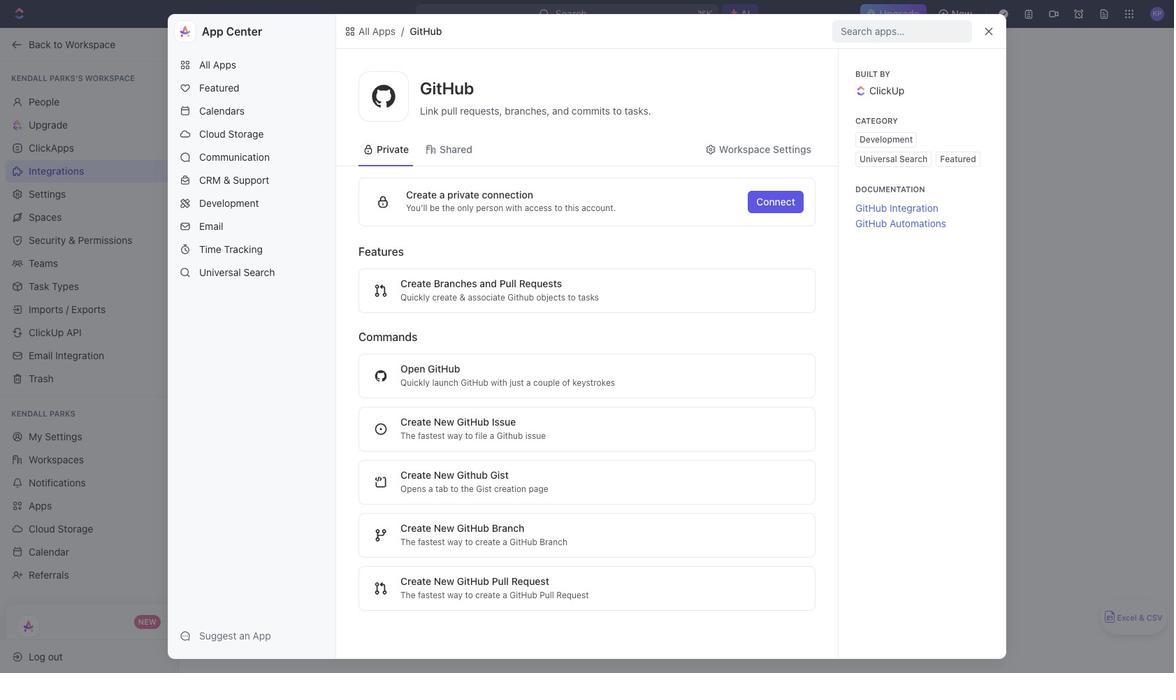Task type: describe. For each thing, give the bounding box(es) containing it.
1 vertical spatial in
[[677, 399, 685, 411]]

issue
[[526, 431, 546, 441]]

1 vertical spatial cloud storage
[[29, 523, 93, 535]]

have
[[636, 341, 664, 355]]

suggest an app button
[[174, 625, 330, 648]]

suggest
[[199, 630, 237, 642]]

person
[[476, 203, 504, 213]]

create inside create branches and pull requests quickly create & associate github objects to tasks
[[432, 292, 457, 303]]

github integration github automations
[[856, 202, 947, 229]]

to inside create new github branch the fastest way to create a github branch
[[465, 537, 473, 548]]

0 vertical spatial cloud storage link
[[174, 123, 330, 145]]

clickapps
[[29, 142, 74, 154]]

0 vertical spatial featured
[[199, 82, 240, 94]]

discover
[[544, 385, 584, 397]]

1 vertical spatial cloud storage link
[[6, 518, 173, 541]]

⌘k
[[698, 8, 713, 20]]

github inside create branches and pull requests quickly create & associate github objects to tasks
[[508, 292, 534, 303]]

the inside "create new github pull request the fastest way to create a github pull request"
[[401, 590, 416, 601]]

create for new github gist
[[401, 469, 432, 481]]

my
[[29, 431, 42, 443]]

integrations link
[[6, 160, 173, 182]]

workspaces link
[[6, 449, 173, 471]]

1 vertical spatial new
[[668, 385, 686, 397]]

page
[[529, 484, 549, 494]]

pull
[[442, 105, 458, 116]]

way inside "create new github pull request the fastest way to create a github pull request"
[[448, 590, 463, 601]]

shared link
[[422, 133, 477, 166]]

tasks
[[578, 292, 599, 303]]

github automations link
[[856, 216, 947, 231]]

way for new github issue
[[448, 431, 463, 441]]

permissions
[[78, 234, 133, 246]]

by
[[880, 69, 891, 78]]

calendar
[[29, 546, 69, 558]]

spaces
[[29, 211, 62, 223]]

to inside button
[[54, 38, 63, 50]]

1 vertical spatial apps
[[213, 59, 236, 71]]

2 vertical spatial pull
[[540, 590, 554, 601]]

0 vertical spatial new
[[738, 370, 757, 382]]

create new github issue the fastest way to file a github issue
[[401, 416, 546, 441]]

calendars
[[199, 105, 245, 117]]

learn
[[614, 385, 636, 397]]

1 vertical spatial your
[[789, 385, 809, 397]]

create new github pull request the fastest way to create a github pull request
[[401, 576, 589, 601]]

1 horizontal spatial request
[[557, 590, 589, 601]]

communication link
[[174, 146, 330, 169]]

to inside create new github issue the fastest way to file a github issue
[[465, 431, 473, 441]]

to inside create a private connection you'll be the only person with access to this account.
[[555, 203, 563, 213]]

to inside create branches and pull requests quickly create & associate github objects to tasks
[[568, 292, 576, 303]]

task types link
[[6, 275, 173, 298]]

connection
[[482, 189, 534, 201]]

1 vertical spatial featured
[[941, 154, 977, 164]]

teams link
[[6, 252, 173, 274]]

manage
[[751, 385, 787, 397]]

0 horizontal spatial storage
[[58, 523, 93, 535]]

& inside create branches and pull requests quickly create & associate github objects to tasks
[[460, 292, 466, 303]]

0 horizontal spatial development link
[[174, 192, 330, 215]]

create branches and pull requests quickly create & associate github objects to tasks
[[401, 278, 599, 303]]

email for email integration
[[29, 349, 53, 361]]

apps link
[[6, 495, 173, 518]]

new button
[[933, 3, 981, 25]]

branches
[[434, 278, 477, 290]]

workspaces
[[29, 454, 84, 466]]

center inside github dialog
[[226, 25, 262, 38]]

back to workspace button
[[6, 33, 166, 56]]

settings for my
[[45, 431, 82, 443]]

the inside create a private connection you'll be the only person with access to this account.
[[442, 203, 455, 213]]

time tracking link
[[174, 238, 330, 261]]

1 horizontal spatial all apps link
[[342, 23, 399, 40]]

creation
[[494, 484, 527, 494]]

0 vertical spatial your
[[587, 370, 607, 382]]

imports
[[29, 303, 63, 315]]

back
[[29, 38, 51, 50]]

and up the about
[[634, 370, 651, 382]]

a inside create new github issue the fastest way to file a github issue
[[490, 431, 495, 441]]

create for new github issue
[[401, 416, 432, 428]]

1 vertical spatial gist
[[476, 484, 492, 494]]

0 vertical spatial apps
[[373, 25, 396, 37]]

kb1kn image
[[706, 144, 717, 155]]

task
[[29, 280, 49, 292]]

apps
[[609, 370, 631, 382]]

quickly inside create branches and pull requests quickly create & associate github objects to tasks
[[401, 292, 430, 303]]

log out button
[[6, 646, 166, 668]]

apps inside 'link'
[[29, 500, 52, 512]]

1 horizontal spatial all apps
[[359, 25, 396, 37]]

create inside create new github branch the fastest way to create a github branch
[[476, 537, 501, 548]]

open
[[401, 363, 426, 375]]

0 vertical spatial gist
[[491, 469, 509, 481]]

1 vertical spatial universal search
[[199, 266, 275, 278]]

/ inside github dialog
[[402, 25, 404, 37]]

clickup api
[[29, 326, 82, 338]]

you'll
[[406, 203, 428, 213]]

1 horizontal spatial universal search link
[[856, 152, 932, 167]]

upgrade for right upgrade link
[[880, 8, 920, 20]]

my settings
[[29, 431, 82, 443]]

way for new github branch
[[448, 537, 463, 548]]

and inside create branches and pull requests quickly create & associate github objects to tasks
[[480, 278, 497, 290]]

imports / exports link
[[6, 298, 173, 321]]

apps,
[[586, 385, 611, 397]]

1 horizontal spatial universal search
[[860, 154, 928, 164]]

cloud storage inside github dialog
[[199, 128, 264, 140]]

create inside create a private connection you'll be the only person with access to this account.
[[406, 189, 437, 201]]

time tracking
[[199, 243, 263, 255]]

a inside create a private connection you'll be the only person with access to this account.
[[440, 189, 445, 201]]

suggest an app
[[199, 630, 271, 642]]

with inside create a private connection you'll be the only person with access to this account.
[[506, 203, 523, 213]]

log out
[[29, 651, 63, 663]]

types
[[52, 280, 79, 292]]

0 horizontal spatial all
[[199, 59, 211, 71]]

to inside create new github gist opens a tab to the gist creation page
[[451, 484, 459, 494]]

& for crm
[[224, 174, 230, 186]]

task types
[[29, 280, 79, 292]]

tracking
[[224, 243, 263, 255]]

out
[[48, 651, 63, 663]]

settings link
[[6, 183, 173, 205]]

just
[[510, 378, 524, 388]]

new for new github branch
[[434, 522, 455, 534]]

built by
[[856, 69, 891, 78]]

couple
[[534, 378, 560, 388]]

and down our
[[731, 385, 748, 397]]

connect button
[[748, 191, 804, 213]]

& for security
[[69, 234, 75, 246]]

1 vertical spatial cloud
[[29, 523, 55, 535]]

referrals
[[29, 569, 69, 581]]

clickup for clickup
[[870, 85, 905, 97]]

email for email
[[199, 220, 223, 232]]

an
[[239, 630, 250, 642]]

Search apps… field
[[841, 23, 967, 40]]

clickup api link
[[6, 321, 173, 344]]

a inside create new github gist opens a tab to the gist creation page
[[429, 484, 433, 494]]

tab
[[436, 484, 449, 494]]

1 vertical spatial universal
[[199, 266, 241, 278]]

0 horizontal spatial development
[[199, 197, 259, 209]]

integration for email
[[55, 349, 104, 361]]

documentation
[[856, 185, 926, 194]]

back to workspace
[[29, 38, 116, 50]]

be
[[430, 203, 440, 213]]

create inside create branches and pull requests quickly create & associate github objects to tasks
[[401, 278, 432, 290]]

0 vertical spatial search
[[900, 154, 928, 164]]

find
[[540, 370, 560, 382]]

notifications link
[[6, 472, 173, 494]]

people
[[29, 95, 60, 107]]

security
[[29, 234, 66, 246]]



Task type: vqa. For each thing, say whether or not it's contained in the screenshot.
ALL SPACES
no



Task type: locate. For each thing, give the bounding box(es) containing it.
create down branches
[[432, 292, 457, 303]]

to inside "create new github pull request the fastest way to create a github pull request"
[[465, 590, 473, 601]]

0 horizontal spatial cloud storage
[[29, 523, 93, 535]]

workspace right kb1kn icon
[[720, 143, 771, 155]]

universal up documentation
[[860, 154, 898, 164]]

1 quickly from the top
[[401, 292, 430, 303]]

with inside the 'open github quickly launch github with just a couple of keystrokes'
[[491, 378, 508, 388]]

cloud
[[199, 128, 226, 140], [29, 523, 55, 535]]

0 vertical spatial all
[[359, 25, 370, 37]]

to right back
[[54, 38, 63, 50]]

1 horizontal spatial storage
[[228, 128, 264, 140]]

with left "just"
[[491, 378, 508, 388]]

only
[[458, 203, 474, 213]]

pull for requests
[[500, 278, 517, 290]]

of right all
[[575, 370, 584, 382]]

github down "requests"
[[508, 292, 534, 303]]

to left 'this'
[[555, 203, 563, 213]]

integration up automations
[[890, 202, 939, 214]]

trash
[[29, 372, 54, 384]]

your up apps,
[[587, 370, 607, 382]]

0 horizontal spatial email
[[29, 349, 53, 361]]

kb1kn image inside 'shared' link
[[426, 144, 437, 155]]

1 way from the top
[[448, 431, 463, 441]]

0 horizontal spatial featured link
[[174, 77, 330, 99]]

all down app center
[[199, 59, 211, 71]]

integrations up keystrokes
[[562, 341, 633, 355]]

1 vertical spatial all apps
[[199, 59, 236, 71]]

1 horizontal spatial universal
[[860, 154, 898, 164]]

workspace inside button
[[65, 38, 116, 50]]

clickup down "imports"
[[29, 326, 64, 338]]

spaces link
[[6, 206, 173, 228]]

workspace right back
[[65, 38, 116, 50]]

0 vertical spatial clickup
[[870, 85, 905, 97]]

development down crm & support
[[199, 197, 259, 209]]

integrations for integrations have moved to app center
[[562, 341, 633, 355]]

0 vertical spatial universal
[[860, 154, 898, 164]]

way left file
[[448, 431, 463, 441]]

upgrade link down "people" link
[[6, 114, 173, 136]]

0 horizontal spatial the
[[442, 203, 455, 213]]

and up associate
[[480, 278, 497, 290]]

2 vertical spatial fastest
[[418, 590, 445, 601]]

1 horizontal spatial development
[[860, 134, 914, 145]]

/ inside imports / exports link
[[66, 303, 69, 315]]

0 horizontal spatial search
[[244, 266, 275, 278]]

0 horizontal spatial /
[[66, 303, 69, 315]]

universal search up documentation
[[860, 154, 928, 164]]

dxxtk image
[[345, 26, 356, 37]]

1 vertical spatial workspace
[[720, 143, 771, 155]]

one
[[688, 399, 705, 411]]

0 vertical spatial fastest
[[418, 431, 445, 441]]

private link
[[359, 133, 413, 166]]

settings up connect
[[774, 143, 812, 155]]

1 vertical spatial center
[[752, 341, 792, 355]]

0 vertical spatial in
[[710, 370, 718, 382]]

email integration link
[[6, 344, 173, 367]]

settings for workspace
[[774, 143, 812, 155]]

development link up email link
[[174, 192, 330, 215]]

email up time
[[199, 220, 223, 232]]

development down category
[[860, 134, 914, 145]]

settings up workspaces in the bottom of the page
[[45, 431, 82, 443]]

new inside create new github gist opens a tab to the gist creation page
[[434, 469, 455, 481]]

0 vertical spatial email
[[199, 220, 223, 232]]

0 vertical spatial branch
[[492, 522, 525, 534]]

create for new github pull request
[[401, 576, 432, 587]]

a up "create new github pull request the fastest way to create a github pull request"
[[503, 537, 508, 548]]

way inside create new github branch the fastest way to create a github branch
[[448, 537, 463, 548]]

0 vertical spatial development
[[860, 134, 914, 145]]

create inside "create new github pull request the fastest way to create a github pull request"
[[401, 576, 432, 587]]

to down create new github branch the fastest way to create a github branch
[[465, 590, 473, 601]]

fastest inside create new github issue the fastest way to file a github issue
[[418, 431, 445, 441]]

create down create new github branch the fastest way to create a github branch
[[476, 590, 501, 601]]

all apps right "dxxtk" icon
[[359, 25, 396, 37]]

0 horizontal spatial integration
[[55, 349, 104, 361]]

request
[[512, 576, 550, 587], [557, 590, 589, 601]]

app inside button
[[253, 630, 271, 642]]

1 horizontal spatial branch
[[540, 537, 568, 548]]

cloud storage up communication
[[199, 128, 264, 140]]

1 vertical spatial request
[[557, 590, 589, 601]]

clickup inside clickup api link
[[29, 326, 64, 338]]

with down 'connection'
[[506, 203, 523, 213]]

about
[[639, 385, 665, 397]]

cloud up calendar
[[29, 523, 55, 535]]

cloud storage up calendar
[[29, 523, 93, 535]]

a inside "create new github pull request the fastest way to create a github pull request"
[[503, 590, 508, 601]]

1 horizontal spatial all
[[359, 25, 370, 37]]

0 vertical spatial pull
[[500, 278, 517, 290]]

associate
[[468, 292, 506, 303]]

crm
[[199, 174, 221, 186]]

1 horizontal spatial email
[[199, 220, 223, 232]]

new for new github gist
[[434, 469, 455, 481]]

new inside create new github issue the fastest way to file a github issue
[[434, 416, 455, 428]]

the for new github branch
[[401, 537, 416, 548]]

all
[[562, 370, 572, 382]]

upgrade up clickapps
[[29, 119, 68, 130]]

create new github gist opens a tab to the gist creation page
[[401, 469, 549, 494]]

built
[[856, 69, 878, 78]]

0 vertical spatial settings
[[774, 143, 812, 155]]

2 vertical spatial settings
[[45, 431, 82, 443]]

email inside email integration link
[[29, 349, 53, 361]]

2 fastest from the top
[[418, 537, 445, 548]]

1 vertical spatial quickly
[[401, 378, 430, 388]]

1 horizontal spatial in
[[710, 370, 718, 382]]

time
[[199, 243, 222, 255]]

& left csv
[[1140, 614, 1145, 623]]

and inside 'github link pull requests, branches, and commits to tasks.'
[[553, 105, 569, 116]]

search
[[900, 154, 928, 164], [244, 266, 275, 278]]

3 fastest from the top
[[418, 590, 445, 601]]

storage down calendars link
[[228, 128, 264, 140]]

a inside the 'open github quickly launch github with just a couple of keystrokes'
[[527, 378, 531, 388]]

create inside create new github gist opens a tab to the gist creation page
[[401, 469, 432, 481]]

storage down apps 'link'
[[58, 523, 93, 535]]

0 horizontal spatial universal
[[199, 266, 241, 278]]

0 horizontal spatial cloud
[[29, 523, 55, 535]]

create inside create new github branch the fastest way to create a github branch
[[401, 522, 432, 534]]

the inside create new github gist opens a tab to the gist creation page
[[461, 484, 474, 494]]

2 horizontal spatial apps
[[373, 25, 396, 37]]

1 horizontal spatial workspace
[[720, 143, 771, 155]]

the for new github issue
[[401, 431, 416, 441]]

integrations down clickapps
[[29, 165, 84, 177]]

to right moved
[[710, 341, 722, 355]]

0 horizontal spatial universal search link
[[174, 262, 330, 284]]

1 horizontal spatial /
[[402, 25, 404, 37]]

clickapps link
[[6, 137, 173, 159]]

requests,
[[460, 105, 502, 116]]

clickup
[[870, 85, 905, 97], [29, 326, 64, 338]]

2 quickly from the top
[[401, 378, 430, 388]]

development link
[[856, 132, 918, 148], [174, 192, 330, 215]]

cloud storage link down apps 'link'
[[6, 518, 173, 541]]

exports
[[71, 303, 106, 315]]

1 vertical spatial upgrade link
[[6, 114, 173, 136]]

clickup down by on the right of page
[[870, 85, 905, 97]]

new for new github issue
[[434, 416, 455, 428]]

the right be
[[442, 203, 455, 213]]

workspace inside github dialog
[[720, 143, 771, 155]]

a down create new github branch the fastest way to create a github branch
[[503, 590, 508, 601]]

search...
[[556, 8, 596, 20]]

apps down app center
[[213, 59, 236, 71]]

0 horizontal spatial request
[[512, 576, 550, 587]]

& right security
[[69, 234, 75, 246]]

0 horizontal spatial workspace
[[65, 38, 116, 50]]

email up trash
[[29, 349, 53, 361]]

2 vertical spatial apps
[[29, 500, 52, 512]]

kb1kn image left shared
[[426, 144, 437, 155]]

the
[[401, 431, 416, 441], [401, 537, 416, 548], [401, 590, 416, 601]]

storage inside github dialog
[[228, 128, 264, 140]]

all right "dxxtk" icon
[[359, 25, 370, 37]]

the inside create new github issue the fastest way to file a github issue
[[401, 431, 416, 441]]

upgrade up search apps… field on the right top of the page
[[880, 8, 920, 20]]

of right find
[[563, 378, 571, 388]]

universal down time
[[199, 266, 241, 278]]

connect
[[757, 196, 796, 208]]

clickup inside github dialog
[[870, 85, 905, 97]]

of
[[575, 370, 584, 382], [563, 378, 571, 388]]

teams
[[29, 257, 58, 269]]

to left "tasks"
[[568, 292, 576, 303]]

fastest for new github issue
[[418, 431, 445, 441]]

file
[[476, 431, 488, 441]]

0 vertical spatial upgrade link
[[861, 4, 927, 24]]

new inside create new github branch the fastest way to create a github branch
[[434, 522, 455, 534]]

the inside create new github branch the fastest way to create a github branch
[[401, 537, 416, 548]]

quickly inside the 'open github quickly launch github with just a couple of keystrokes'
[[401, 378, 430, 388]]

1 horizontal spatial cloud
[[199, 128, 226, 140]]

create a private connection you'll be the only person with access to this account.
[[406, 189, 616, 213]]

github inside create new github issue the fastest way to file a github issue
[[457, 416, 490, 428]]

in left one
[[677, 399, 685, 411]]

calendars link
[[174, 100, 330, 122]]

gist left creation
[[476, 484, 492, 494]]

access
[[525, 203, 553, 213]]

to up "create new github pull request the fastest way to create a github pull request"
[[465, 537, 473, 548]]

new inside button
[[952, 8, 973, 20]]

branch
[[492, 522, 525, 534], [540, 537, 568, 548]]

2 kb1kn image from the left
[[426, 144, 437, 155]]

api
[[66, 326, 82, 338]]

0 vertical spatial the
[[442, 203, 455, 213]]

& right crm at the left top of page
[[224, 174, 230, 186]]

/
[[402, 25, 404, 37], [66, 303, 69, 315]]

find all of your apps and integrations in our new app center! discover apps, learn about new features, and manage your connections in one place.
[[540, 370, 814, 411]]

to
[[54, 38, 63, 50], [613, 105, 622, 116], [555, 203, 563, 213], [568, 292, 576, 303], [710, 341, 722, 355], [465, 431, 473, 441], [451, 484, 459, 494], [465, 537, 473, 548], [465, 590, 473, 601]]

universal search link
[[856, 152, 932, 167], [174, 262, 330, 284]]

a inside create new github branch the fastest way to create a github branch
[[503, 537, 508, 548]]

universal search link down "time tracking" link
[[174, 262, 330, 284]]

1 vertical spatial way
[[448, 537, 463, 548]]

quickly up commands
[[401, 292, 430, 303]]

integrations have moved to app center
[[562, 341, 792, 355]]

1 vertical spatial clickup
[[29, 326, 64, 338]]

gist up creation
[[491, 469, 509, 481]]

create inside "create new github pull request the fastest way to create a github pull request"
[[476, 590, 501, 601]]

0 vertical spatial with
[[506, 203, 523, 213]]

fastest inside "create new github pull request the fastest way to create a github pull request"
[[418, 590, 445, 601]]

to inside 'github link pull requests, branches, and commits to tasks.'
[[613, 105, 622, 116]]

1 horizontal spatial kb1kn image
[[426, 144, 437, 155]]

2 vertical spatial the
[[401, 590, 416, 601]]

2 vertical spatial create
[[476, 590, 501, 601]]

1 horizontal spatial of
[[575, 370, 584, 382]]

settings inside github dialog
[[774, 143, 812, 155]]

account.
[[582, 203, 616, 213]]

kb1kn image for private
[[363, 144, 374, 155]]

0 horizontal spatial upgrade link
[[6, 114, 173, 136]]

new for new github pull request
[[434, 576, 455, 587]]

security & permissions
[[29, 234, 133, 246]]

search up documentation
[[900, 154, 928, 164]]

1 vertical spatial featured link
[[937, 152, 981, 167]]

a right "just"
[[527, 378, 531, 388]]

/ left exports
[[66, 303, 69, 315]]

to left tasks.
[[613, 105, 622, 116]]

of inside the 'open github quickly launch github with just a couple of keystrokes'
[[563, 378, 571, 388]]

a left tab
[[429, 484, 433, 494]]

0 horizontal spatial cloud storage link
[[6, 518, 173, 541]]

1 vertical spatial integrations
[[562, 341, 633, 355]]

features
[[359, 245, 404, 258]]

search down "time tracking" link
[[244, 266, 275, 278]]

1 vertical spatial pull
[[492, 576, 509, 587]]

1 horizontal spatial your
[[789, 385, 809, 397]]

new inside "create new github pull request the fastest way to create a github pull request"
[[434, 576, 455, 587]]

github inside create new github issue the fastest way to file a github issue
[[497, 431, 523, 441]]

connections
[[619, 399, 675, 411]]

cloud inside github dialog
[[199, 128, 226, 140]]

new down integrations
[[668, 385, 686, 397]]

3 the from the top
[[401, 590, 416, 601]]

integrations
[[654, 370, 707, 382]]

0 vertical spatial upgrade
[[880, 8, 920, 20]]

link
[[420, 105, 439, 116]]

features,
[[689, 385, 729, 397]]

email integration
[[29, 349, 104, 361]]

communication
[[199, 151, 270, 163]]

launch
[[432, 378, 459, 388]]

1 vertical spatial all apps link
[[174, 54, 330, 76]]

people link
[[6, 91, 173, 113]]

calendar link
[[6, 541, 173, 564]]

1 horizontal spatial upgrade link
[[861, 4, 927, 24]]

and
[[553, 105, 569, 116], [480, 278, 497, 290], [634, 370, 651, 382], [731, 385, 748, 397]]

gist
[[491, 469, 509, 481], [476, 484, 492, 494]]

your down center!
[[789, 385, 809, 397]]

branch down creation
[[492, 522, 525, 534]]

universal search down 'time tracking'
[[199, 266, 275, 278]]

1 horizontal spatial clickup
[[870, 85, 905, 97]]

a up be
[[440, 189, 445, 201]]

github down issue
[[497, 431, 523, 441]]

clickup for clickup api
[[29, 326, 64, 338]]

upgrade link up by on the right of page
[[861, 4, 927, 24]]

to right tab
[[451, 484, 459, 494]]

way down create new github branch the fastest way to create a github branch
[[448, 590, 463, 601]]

kb1kn image for shared
[[426, 144, 437, 155]]

integration down api
[[55, 349, 104, 361]]

2 the from the top
[[401, 537, 416, 548]]

private
[[448, 189, 480, 201]]

all apps link left "/ github" on the left top of the page
[[342, 23, 399, 40]]

0 vertical spatial the
[[401, 431, 416, 441]]

github inside create new github gist opens a tab to the gist creation page
[[457, 469, 488, 481]]

1 horizontal spatial integrations
[[562, 341, 633, 355]]

apps right "dxxtk" icon
[[373, 25, 396, 37]]

fastest inside create new github branch the fastest way to create a github branch
[[418, 537, 445, 548]]

1 fastest from the top
[[418, 431, 445, 441]]

0 vertical spatial storage
[[228, 128, 264, 140]]

& for excel
[[1140, 614, 1145, 623]]

all apps
[[359, 25, 396, 37], [199, 59, 236, 71]]

my settings link
[[6, 426, 173, 448]]

0 horizontal spatial integrations
[[29, 165, 84, 177]]

0 vertical spatial cloud
[[199, 128, 226, 140]]

a right file
[[490, 431, 495, 441]]

support
[[233, 174, 269, 186]]

cloud down calendars
[[199, 128, 226, 140]]

featured link
[[174, 77, 330, 99], [937, 152, 981, 167]]

create up "create new github pull request the fastest way to create a github pull request"
[[476, 537, 501, 548]]

kb1kn image
[[363, 144, 374, 155], [426, 144, 437, 155]]

universal
[[860, 154, 898, 164], [199, 266, 241, 278]]

1 kb1kn image from the left
[[363, 144, 374, 155]]

development
[[860, 134, 914, 145], [199, 197, 259, 209]]

1 horizontal spatial cloud storage
[[199, 128, 264, 140]]

integration
[[890, 202, 939, 214], [55, 349, 104, 361]]

all apps link down app center
[[174, 54, 330, 76]]

pull inside create branches and pull requests quickly create & associate github objects to tasks
[[500, 278, 517, 290]]

kb1kn image inside the private link
[[363, 144, 374, 155]]

1 vertical spatial storage
[[58, 523, 93, 535]]

all apps down app center
[[199, 59, 236, 71]]

way down tab
[[448, 537, 463, 548]]

0 vertical spatial /
[[402, 25, 404, 37]]

settings up spaces
[[29, 188, 66, 200]]

3 way from the top
[[448, 590, 463, 601]]

fastest
[[418, 431, 445, 441], [418, 537, 445, 548], [418, 590, 445, 601]]

pull for request
[[492, 576, 509, 587]]

1 vertical spatial with
[[491, 378, 508, 388]]

github inside 'github link pull requests, branches, and commits to tasks.'
[[420, 78, 474, 98]]

app inside find all of your apps and integrations in our new app center! discover apps, learn about new features, and manage your connections in one place.
[[759, 370, 777, 382]]

github link pull requests, branches, and commits to tasks.
[[420, 78, 652, 116]]

new
[[952, 8, 973, 20], [434, 416, 455, 428], [434, 469, 455, 481], [434, 522, 455, 534], [434, 576, 455, 587], [138, 618, 157, 627]]

0 vertical spatial integrations
[[29, 165, 84, 177]]

0 horizontal spatial your
[[587, 370, 607, 382]]

1 horizontal spatial development link
[[856, 132, 918, 148]]

private
[[377, 143, 409, 155]]

in left our
[[710, 370, 718, 382]]

way inside create new github issue the fastest way to file a github issue
[[448, 431, 463, 441]]

a
[[440, 189, 445, 201], [527, 378, 531, 388], [490, 431, 495, 441], [429, 484, 433, 494], [503, 537, 508, 548], [503, 590, 508, 601]]

moved
[[667, 341, 707, 355]]

upgrade for the leftmost upgrade link
[[29, 119, 68, 130]]

0 vertical spatial universal search
[[860, 154, 928, 164]]

1 vertical spatial branch
[[540, 537, 568, 548]]

to left file
[[465, 431, 473, 441]]

cloud storage link up communication link
[[174, 123, 330, 145]]

featured
[[199, 82, 240, 94], [941, 154, 977, 164]]

create for new github branch
[[401, 522, 432, 534]]

quickly down open
[[401, 378, 430, 388]]

of inside find all of your apps and integrations in our new app center! discover apps, learn about new features, and manage your connections in one place.
[[575, 370, 584, 382]]

1 vertical spatial development
[[199, 197, 259, 209]]

universal search link up documentation
[[856, 152, 932, 167]]

1 horizontal spatial featured link
[[937, 152, 981, 167]]

opens
[[401, 484, 426, 494]]

development link down category
[[856, 132, 918, 148]]

excel
[[1118, 614, 1138, 623]]

the right tab
[[461, 484, 474, 494]]

trash link
[[6, 368, 173, 390]]

excel & csv link
[[1101, 600, 1168, 635]]

and left the commits
[[553, 105, 569, 116]]

integration for github
[[890, 202, 939, 214]]

fastest for new github branch
[[418, 537, 445, 548]]

1 horizontal spatial the
[[461, 484, 474, 494]]

0 vertical spatial create
[[432, 292, 457, 303]]

security & permissions link
[[6, 229, 173, 251]]

integrations for integrations
[[29, 165, 84, 177]]

integration inside github integration github automations
[[890, 202, 939, 214]]

new right our
[[738, 370, 757, 382]]

create inside create new github issue the fastest way to file a github issue
[[401, 416, 432, 428]]

0 vertical spatial request
[[512, 576, 550, 587]]

1 vertical spatial settings
[[29, 188, 66, 200]]

crm & support link
[[174, 169, 330, 192]]

& down branches
[[460, 292, 466, 303]]

crm & support
[[199, 174, 269, 186]]

/ right "dxxtk" icon
[[402, 25, 404, 37]]

1 the from the top
[[401, 431, 416, 441]]

1 vertical spatial github
[[497, 431, 523, 441]]

0 horizontal spatial branch
[[492, 522, 525, 534]]

apps down notifications
[[29, 500, 52, 512]]

1 vertical spatial integration
[[55, 349, 104, 361]]

0 horizontal spatial apps
[[29, 500, 52, 512]]

this
[[565, 203, 580, 213]]

all
[[359, 25, 370, 37], [199, 59, 211, 71]]

github down file
[[457, 469, 488, 481]]

0 vertical spatial featured link
[[174, 77, 330, 99]]

2 way from the top
[[448, 537, 463, 548]]

1 horizontal spatial apps
[[213, 59, 236, 71]]

github integration link
[[856, 201, 939, 216]]

kb1kn image left private
[[363, 144, 374, 155]]

with
[[506, 203, 523, 213], [491, 378, 508, 388]]

quickly
[[401, 292, 430, 303], [401, 378, 430, 388]]

branch down page
[[540, 537, 568, 548]]

1 vertical spatial fastest
[[418, 537, 445, 548]]

github dialog
[[168, 14, 1007, 659]]

email inside email link
[[199, 220, 223, 232]]



